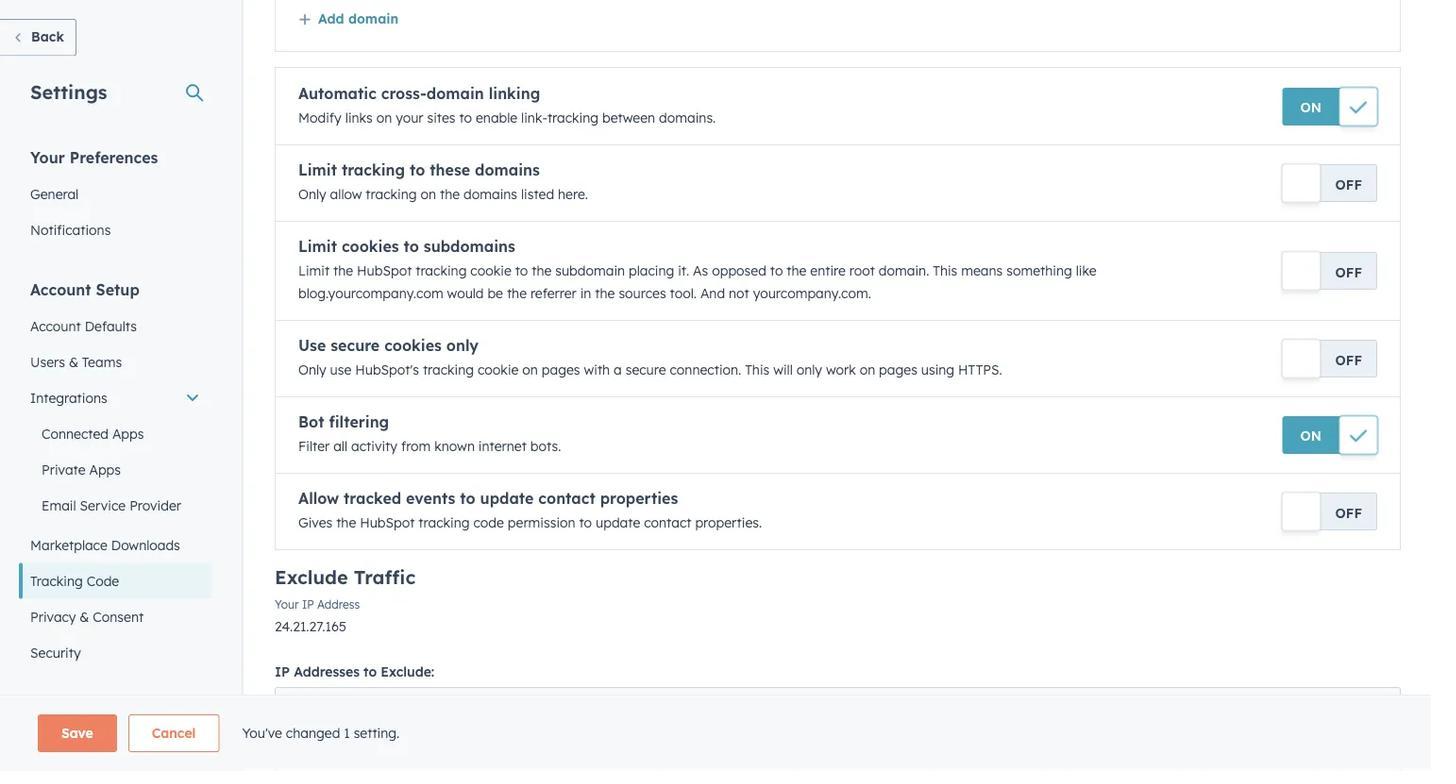 Task type: locate. For each thing, give the bounding box(es) containing it.
cookies up "hubspot's"
[[385, 337, 442, 356]]

domain right the add
[[348, 10, 399, 27]]

domains
[[475, 161, 540, 180], [464, 187, 518, 203]]

ip inside exclude traffic your ip address 24.21.27.165
[[302, 598, 314, 612]]

tracking inside "automatic cross-domain linking modify links on your sites to enable link-tracking between domains."
[[548, 110, 599, 127]]

between
[[603, 110, 656, 127]]

contact
[[539, 490, 596, 509], [644, 515, 692, 532]]

to left exclude:
[[364, 664, 377, 681]]

on
[[376, 110, 392, 127], [421, 187, 436, 203], [523, 362, 538, 379], [860, 362, 876, 379]]

cross-
[[381, 85, 427, 103]]

domains down these
[[464, 187, 518, 203]]

your
[[30, 148, 65, 167], [275, 598, 299, 612]]

hubspot inside limit cookies to subdomains limit the hubspot tracking cookie to the subdomain placing it. as opposed to the entire root domain. this means something like blog.yourcompany.com would be the referrer in the sources tool. and not yourcompany.com.
[[357, 263, 412, 280]]

ip left 'addresses'
[[275, 664, 290, 681]]

private
[[42, 461, 86, 478]]

filter
[[298, 439, 330, 455]]

to inside the limit tracking to these domains only allow tracking on the domains listed here.
[[410, 161, 425, 180]]

& right privacy
[[80, 609, 89, 625]]

cookie down be
[[478, 362, 519, 379]]

this left means
[[933, 263, 958, 280]]

1 only from the top
[[298, 187, 326, 203]]

only inside use secure cookies only only use hubspot's tracking cookie on pages with a secure connection. this will only work on pages using https.
[[298, 362, 326, 379]]

secure up use on the top left
[[331, 337, 380, 356]]

1 horizontal spatial secure
[[626, 362, 666, 379]]

pages left using
[[879, 362, 918, 379]]

1 horizontal spatial your
[[275, 598, 299, 612]]

1 horizontal spatial domain
[[427, 85, 484, 103]]

0 vertical spatial on
[[1301, 99, 1322, 116]]

subdomain
[[556, 263, 625, 280]]

0 vertical spatial cookies
[[342, 238, 399, 256]]

apps for connected apps
[[112, 425, 144, 442]]

account defaults
[[30, 318, 137, 334]]

secure
[[331, 337, 380, 356], [626, 362, 666, 379]]

only down "use"
[[298, 362, 326, 379]]

allow
[[298, 490, 339, 509]]

account up users
[[30, 318, 81, 334]]

1 vertical spatial limit
[[298, 238, 337, 256]]

1 off from the top
[[1336, 177, 1363, 193]]

3 off from the top
[[1336, 352, 1363, 369]]

add domain button
[[298, 10, 399, 27]]

account
[[30, 280, 91, 299], [30, 318, 81, 334]]

domain
[[348, 10, 399, 27], [427, 85, 484, 103]]

tracking inside limit cookies to subdomains limit the hubspot tracking cookie to the subdomain placing it. as opposed to the entire root domain. this means something like blog.yourcompany.com would be the referrer in the sources tool. and not yourcompany.com.
[[416, 263, 467, 280]]

0 horizontal spatial this
[[745, 362, 770, 379]]

update up code on the bottom
[[480, 490, 534, 509]]

this inside limit cookies to subdomains limit the hubspot tracking cookie to the subdomain placing it. as opposed to the entire root domain. this means something like blog.yourcompany.com would be the referrer in the sources tool. and not yourcompany.com.
[[933, 263, 958, 280]]

and
[[701, 286, 725, 302]]

hubspot up the blog.yourcompany.com on the top of the page
[[357, 263, 412, 280]]

tracking left between
[[548, 110, 599, 127]]

only left allow
[[298, 187, 326, 203]]

like
[[1076, 263, 1097, 280]]

2 on from the top
[[1301, 428, 1322, 444]]

1 vertical spatial on
[[1301, 428, 1322, 444]]

1 vertical spatial apps
[[89, 461, 121, 478]]

connection.
[[670, 362, 742, 379]]

cookies
[[342, 238, 399, 256], [385, 337, 442, 356]]

1 horizontal spatial this
[[933, 263, 958, 280]]

apps inside connected apps "link"
[[112, 425, 144, 442]]

tracking code
[[30, 573, 119, 589]]

1 horizontal spatial &
[[80, 609, 89, 625]]

1 vertical spatial secure
[[626, 362, 666, 379]]

0 horizontal spatial update
[[480, 490, 534, 509]]

private apps
[[42, 461, 121, 478]]

tracking
[[548, 110, 599, 127], [342, 161, 405, 180], [366, 187, 417, 203], [416, 263, 467, 280], [423, 362, 474, 379], [419, 515, 470, 532]]

notifications
[[30, 221, 111, 238]]

domains up listed
[[475, 161, 540, 180]]

0 vertical spatial update
[[480, 490, 534, 509]]

ip up 24.21.27.165
[[302, 598, 314, 612]]

listed
[[521, 187, 554, 203]]

tracking up allow
[[342, 161, 405, 180]]

known
[[435, 439, 475, 455]]

1 vertical spatial &
[[80, 609, 89, 625]]

only inside the limit tracking to these domains only allow tracking on the domains listed here.
[[298, 187, 326, 203]]

1 horizontal spatial update
[[596, 515, 641, 532]]

& inside 'link'
[[69, 354, 78, 370]]

tracking inside use secure cookies only only use hubspot's tracking cookie on pages with a secure connection. this will only work on pages using https.
[[423, 362, 474, 379]]

sources
[[619, 286, 666, 302]]

cookie inside limit cookies to subdomains limit the hubspot tracking cookie to the subdomain placing it. as opposed to the entire root domain. this means something like blog.yourcompany.com would be the referrer in the sources tool. and not yourcompany.com.
[[471, 263, 512, 280]]

permission
[[508, 515, 576, 532]]

cookie for only
[[478, 362, 519, 379]]

2 only from the top
[[298, 362, 326, 379]]

ip
[[302, 598, 314, 612], [275, 664, 290, 681]]

apps inside the private apps link
[[89, 461, 121, 478]]

use secure cookies only only use hubspot's tracking cookie on pages with a secure connection. this will only work on pages using https.
[[298, 337, 1003, 379]]

to right the "opposed"
[[770, 263, 783, 280]]

0 vertical spatial ip
[[302, 598, 314, 612]]

0 vertical spatial limit
[[298, 161, 337, 180]]

on down these
[[421, 187, 436, 203]]

on
[[1301, 99, 1322, 116], [1301, 428, 1322, 444]]

code
[[87, 573, 119, 589]]

tracking up the would at the left of the page
[[416, 263, 467, 280]]

1 vertical spatial ip
[[275, 664, 290, 681]]

1 vertical spatial this
[[745, 362, 770, 379]]

hubspot down tracked
[[360, 515, 415, 532]]

0 vertical spatial apps
[[112, 425, 144, 442]]

cookies inside use secure cookies only only use hubspot's tracking cookie on pages with a secure connection. this will only work on pages using https.
[[385, 337, 442, 356]]

properties.
[[695, 515, 762, 532]]

0 vertical spatial &
[[69, 354, 78, 370]]

only
[[447, 337, 479, 356], [797, 362, 823, 379]]

security link
[[19, 635, 212, 671]]

limit up allow
[[298, 161, 337, 180]]

1 vertical spatial cookies
[[385, 337, 442, 356]]

your up 24.21.27.165
[[275, 598, 299, 612]]

cookie inside use secure cookies only only use hubspot's tracking cookie on pages with a secure connection. this will only work on pages using https.
[[478, 362, 519, 379]]

email service provider
[[42, 497, 181, 514]]

update down the properties
[[596, 515, 641, 532]]

0 vertical spatial domain
[[348, 10, 399, 27]]

hubspot's
[[355, 362, 419, 379]]

apps up service
[[89, 461, 121, 478]]

limit for limit tracking to these domains
[[298, 161, 337, 180]]

2 pages from the left
[[879, 362, 918, 379]]

the down these
[[440, 187, 460, 203]]

& for users
[[69, 354, 78, 370]]

the right gives
[[336, 515, 356, 532]]

0 horizontal spatial secure
[[331, 337, 380, 356]]

2 account from the top
[[30, 318, 81, 334]]

on right links
[[376, 110, 392, 127]]

limit inside the limit tracking to these domains only allow tracking on the domains listed here.
[[298, 161, 337, 180]]

1 vertical spatial contact
[[644, 515, 692, 532]]

0 horizontal spatial contact
[[539, 490, 596, 509]]

1 horizontal spatial pages
[[879, 362, 918, 379]]

tracking down events
[[419, 515, 470, 532]]

only right will
[[797, 362, 823, 379]]

work
[[826, 362, 856, 379]]

0 vertical spatial account
[[30, 280, 91, 299]]

domains.
[[659, 110, 716, 127]]

only
[[298, 187, 326, 203], [298, 362, 326, 379]]

use
[[330, 362, 352, 379]]

integrations button
[[19, 380, 212, 416]]

1 limit from the top
[[298, 161, 337, 180]]

cookie up be
[[471, 263, 512, 280]]

tracking inside the allow tracked events to update contact properties gives the hubspot tracking code permission to update contact properties.
[[419, 515, 470, 532]]

this inside use secure cookies only only use hubspot's tracking cookie on pages with a secure connection. this will only work on pages using https.
[[745, 362, 770, 379]]

defaults
[[85, 318, 137, 334]]

your preferences element
[[19, 147, 212, 248]]

users & teams
[[30, 354, 122, 370]]

yourcompany.com.
[[753, 286, 872, 302]]

limit down allow
[[298, 238, 337, 256]]

1 vertical spatial domains
[[464, 187, 518, 203]]

0 vertical spatial cookie
[[471, 263, 512, 280]]

secure right a
[[626, 362, 666, 379]]

2 off from the top
[[1336, 264, 1363, 281]]

0 horizontal spatial pages
[[542, 362, 580, 379]]

2 limit from the top
[[298, 238, 337, 256]]

0 horizontal spatial &
[[69, 354, 78, 370]]

1 vertical spatial account
[[30, 318, 81, 334]]

0 vertical spatial secure
[[331, 337, 380, 356]]

as
[[693, 263, 709, 280]]

save
[[61, 725, 93, 742]]

pages left with
[[542, 362, 580, 379]]

cookies up the blog.yourcompany.com on the top of the page
[[342, 238, 399, 256]]

account setup element
[[19, 279, 212, 671]]

0 vertical spatial domains
[[475, 161, 540, 180]]

1 vertical spatial cookie
[[478, 362, 519, 379]]

1 horizontal spatial ip
[[302, 598, 314, 612]]

domain up the sites
[[427, 85, 484, 103]]

apps down the integrations button
[[112, 425, 144, 442]]

here.
[[558, 187, 588, 203]]

1 vertical spatial domain
[[427, 85, 484, 103]]

bots.
[[531, 439, 561, 455]]

4 off from the top
[[1336, 505, 1363, 522]]

contact up permission
[[539, 490, 596, 509]]

this left will
[[745, 362, 770, 379]]

contact down the properties
[[644, 515, 692, 532]]

the up referrer
[[532, 263, 552, 280]]

& right users
[[69, 354, 78, 370]]

on for bot filtering
[[1301, 428, 1322, 444]]

0 vertical spatial hubspot
[[357, 263, 412, 280]]

2 vertical spatial limit
[[298, 263, 330, 280]]

only down the would at the left of the page
[[447, 337, 479, 356]]

1 on from the top
[[1301, 99, 1322, 116]]

private apps link
[[19, 452, 212, 488]]

be
[[488, 286, 503, 302]]

address
[[317, 598, 360, 612]]

off
[[1336, 177, 1363, 193], [1336, 264, 1363, 281], [1336, 352, 1363, 369], [1336, 505, 1363, 522]]

1 vertical spatial only
[[298, 362, 326, 379]]

3 limit from the top
[[298, 263, 330, 280]]

gives
[[298, 515, 333, 532]]

back link
[[0, 19, 76, 56]]

general link
[[19, 176, 212, 212]]

0 vertical spatial only
[[447, 337, 479, 356]]

tracking right "hubspot's"
[[423, 362, 474, 379]]

to left these
[[410, 161, 425, 180]]

0 horizontal spatial your
[[30, 148, 65, 167]]

your up general
[[30, 148, 65, 167]]

limit up the blog.yourcompany.com on the top of the page
[[298, 263, 330, 280]]

automatic cross-domain linking modify links on your sites to enable link-tracking between domains.
[[298, 85, 716, 127]]

1 account from the top
[[30, 280, 91, 299]]

1 horizontal spatial only
[[797, 362, 823, 379]]

marketplace downloads
[[30, 537, 180, 553]]

1 vertical spatial your
[[275, 598, 299, 612]]

on right work
[[860, 362, 876, 379]]

privacy
[[30, 609, 76, 625]]

these
[[430, 161, 470, 180]]

privacy & consent
[[30, 609, 144, 625]]

modify
[[298, 110, 342, 127]]

1 vertical spatial hubspot
[[360, 515, 415, 532]]

tracking right allow
[[366, 187, 417, 203]]

0 vertical spatial only
[[298, 187, 326, 203]]

exclude
[[275, 566, 348, 590]]

notifications link
[[19, 212, 212, 248]]

0 vertical spatial this
[[933, 263, 958, 280]]

account defaults link
[[19, 308, 212, 344]]

account up account defaults
[[30, 280, 91, 299]]

to right the sites
[[459, 110, 472, 127]]



Task type: describe. For each thing, give the bounding box(es) containing it.
general
[[30, 186, 79, 202]]

a
[[614, 362, 622, 379]]

changed
[[286, 725, 340, 742]]

1 horizontal spatial contact
[[644, 515, 692, 532]]

off for use secure cookies only
[[1336, 352, 1363, 369]]

privacy & consent link
[[19, 599, 212, 635]]

1
[[344, 725, 350, 742]]

1 pages from the left
[[542, 362, 580, 379]]

to down subdomains
[[515, 263, 528, 280]]

to up code on the bottom
[[460, 490, 476, 509]]

cookie for subdomains
[[471, 263, 512, 280]]

setup
[[96, 280, 140, 299]]

1 vertical spatial only
[[797, 362, 823, 379]]

tracking
[[30, 573, 83, 589]]

consent
[[93, 609, 144, 625]]

account setup
[[30, 280, 140, 299]]

email
[[42, 497, 76, 514]]

0 horizontal spatial ip
[[275, 664, 290, 681]]

save button
[[38, 715, 117, 753]]

24.21.27.165
[[275, 619, 347, 636]]

link-
[[521, 110, 548, 127]]

off for limit tracking to these domains
[[1336, 177, 1363, 193]]

enable
[[476, 110, 518, 127]]

opposed
[[712, 263, 767, 280]]

the up yourcompany.com.
[[787, 263, 807, 280]]

sites
[[427, 110, 456, 127]]

all
[[334, 439, 348, 455]]

to right permission
[[579, 515, 592, 532]]

events
[[406, 490, 456, 509]]

marketplace
[[30, 537, 108, 553]]

cookies inside limit cookies to subdomains limit the hubspot tracking cookie to the subdomain placing it. as opposed to the entire root domain. this means something like blog.yourcompany.com would be the referrer in the sources tool. and not yourcompany.com.
[[342, 238, 399, 256]]

on for automatic cross-domain linking
[[1301, 99, 1322, 116]]

0 vertical spatial your
[[30, 148, 65, 167]]

limit cookies to subdomains limit the hubspot tracking cookie to the subdomain placing it. as opposed to the entire root domain. this means something like blog.yourcompany.com would be the referrer in the sources tool. and not yourcompany.com.
[[298, 238, 1097, 302]]

off for allow tracked events to update contact properties
[[1336, 505, 1363, 522]]

hubspot inside the allow tracked events to update contact properties gives the hubspot tracking code permission to update contact properties.
[[360, 515, 415, 532]]

apps for private apps
[[89, 461, 121, 478]]

would
[[447, 286, 484, 302]]

https.
[[959, 362, 1003, 379]]

account for account defaults
[[30, 318, 81, 334]]

connected
[[42, 425, 109, 442]]

properties
[[600, 490, 678, 509]]

will
[[774, 362, 793, 379]]

add
[[318, 10, 344, 27]]

to left subdomains
[[404, 238, 419, 256]]

allow
[[330, 187, 362, 203]]

use
[[298, 337, 326, 356]]

users & teams link
[[19, 344, 212, 380]]

something
[[1007, 263, 1073, 280]]

on inside the limit tracking to these domains only allow tracking on the domains listed here.
[[421, 187, 436, 203]]

bot filtering filter all activity from known internet bots.
[[298, 413, 561, 455]]

addresses
[[294, 664, 360, 681]]

in
[[581, 286, 592, 302]]

with
[[584, 362, 610, 379]]

the up the blog.yourcompany.com on the top of the page
[[333, 263, 353, 280]]

referrer
[[531, 286, 577, 302]]

means
[[962, 263, 1003, 280]]

your inside exclude traffic your ip address 24.21.27.165
[[275, 598, 299, 612]]

on inside "automatic cross-domain linking modify links on your sites to enable link-tracking between domains."
[[376, 110, 392, 127]]

limit for limit cookies to subdomains
[[298, 238, 337, 256]]

blog.yourcompany.com
[[298, 286, 444, 302]]

cancel button
[[128, 715, 219, 753]]

0 horizontal spatial domain
[[348, 10, 399, 27]]

on left with
[[523, 362, 538, 379]]

0 horizontal spatial only
[[447, 337, 479, 356]]

from
[[401, 439, 431, 455]]

domain.
[[879, 263, 930, 280]]

tool.
[[670, 286, 697, 302]]

the right in
[[595, 286, 615, 302]]

not
[[729, 286, 750, 302]]

exclude:
[[381, 664, 435, 681]]

your preferences
[[30, 148, 158, 167]]

IP Addresses to Exclude: text field
[[275, 688, 1401, 772]]

code
[[474, 515, 504, 532]]

entire
[[811, 263, 846, 280]]

to inside "automatic cross-domain linking modify links on your sites to enable link-tracking between domains."
[[459, 110, 472, 127]]

it.
[[678, 263, 690, 280]]

allow tracked events to update contact properties gives the hubspot tracking code permission to update contact properties.
[[298, 490, 762, 532]]

integrations
[[30, 390, 107, 406]]

exclude traffic your ip address 24.21.27.165
[[275, 566, 416, 636]]

limit tracking to these domains only allow tracking on the domains listed here.
[[298, 161, 588, 203]]

the inside the allow tracked events to update contact properties gives the hubspot tracking code permission to update contact properties.
[[336, 515, 356, 532]]

service
[[80, 497, 126, 514]]

setting.
[[354, 725, 400, 742]]

domain inside "automatic cross-domain linking modify links on your sites to enable link-tracking between domains."
[[427, 85, 484, 103]]

linking
[[489, 85, 540, 103]]

1 vertical spatial update
[[596, 515, 641, 532]]

users
[[30, 354, 65, 370]]

back
[[31, 28, 64, 45]]

off for limit cookies to subdomains
[[1336, 264, 1363, 281]]

root
[[850, 263, 875, 280]]

tracked
[[344, 490, 402, 509]]

internet
[[479, 439, 527, 455]]

security
[[30, 645, 81, 661]]

teams
[[82, 354, 122, 370]]

links
[[345, 110, 373, 127]]

the inside the limit tracking to these domains only allow tracking on the domains listed here.
[[440, 187, 460, 203]]

ip addresses to exclude:
[[275, 664, 435, 681]]

you've
[[242, 725, 282, 742]]

email service provider link
[[19, 488, 212, 524]]

your
[[396, 110, 424, 127]]

add domain
[[318, 10, 399, 27]]

the right be
[[507, 286, 527, 302]]

account for account setup
[[30, 280, 91, 299]]

& for privacy
[[80, 609, 89, 625]]

subdomains
[[424, 238, 516, 256]]

automatic
[[298, 85, 377, 103]]

0 vertical spatial contact
[[539, 490, 596, 509]]



Task type: vqa. For each thing, say whether or not it's contained in the screenshot.
bottom Your
yes



